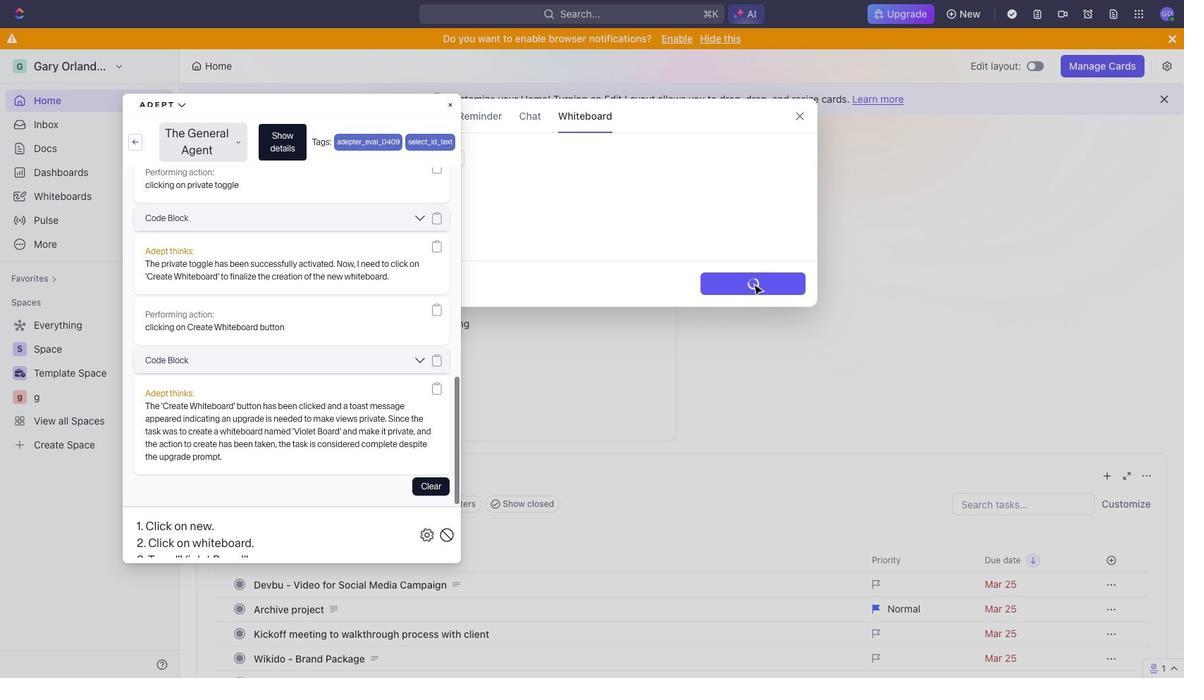 Task type: describe. For each thing, give the bounding box(es) containing it.
Search tasks... text field
[[953, 494, 1094, 515]]

Name this Whiteboard... field
[[367, 178, 817, 195]]

tree inside sidebar navigation
[[6, 314, 173, 457]]



Task type: locate. For each thing, give the bounding box(es) containing it.
dialog
[[367, 99, 818, 307]]

tree
[[6, 314, 173, 457]]

sidebar navigation
[[0, 49, 180, 679]]

alert
[[180, 84, 1184, 115]]



Task type: vqa. For each thing, say whether or not it's contained in the screenshot.
fourth "ok" from the bottom
no



